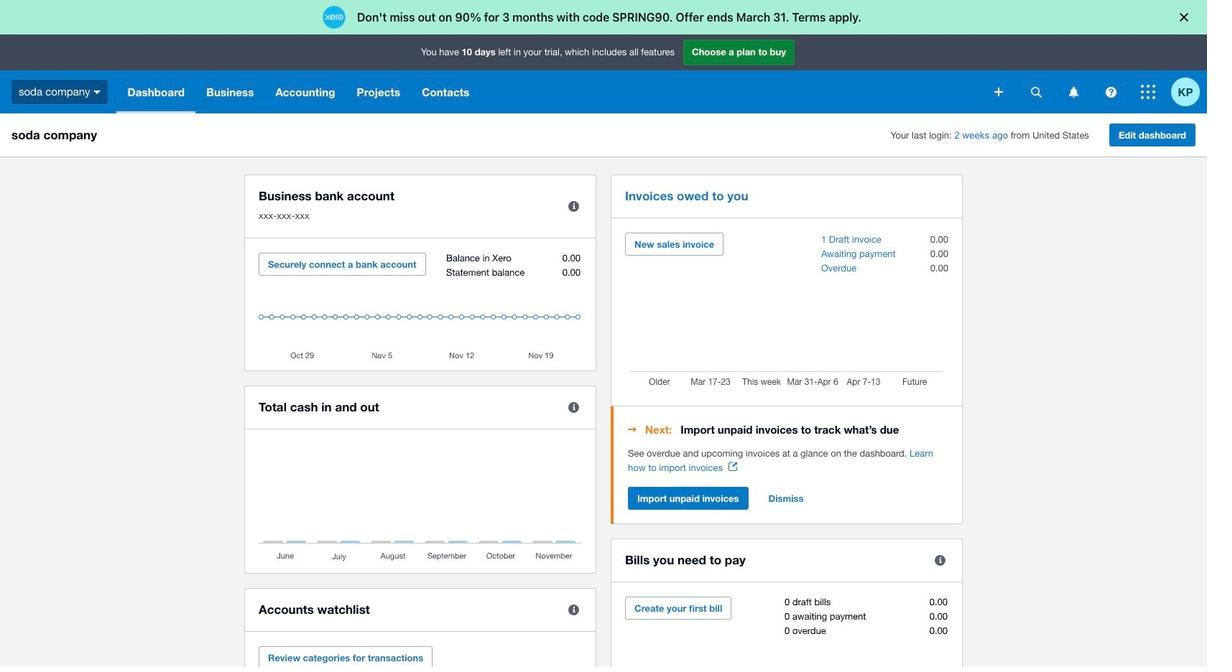 Task type: locate. For each thing, give the bounding box(es) containing it.
svg image
[[1141, 85, 1155, 99], [1069, 87, 1078, 97], [94, 90, 101, 94]]

empty state widget for the total cash in and out feature, displaying a column graph summarising bank transaction data as total money in versus total money out across all connected bank accounts, enabling a visual comparison of the two amounts. image
[[259, 444, 582, 563]]

banner
[[0, 34, 1207, 114]]

1 horizontal spatial svg image
[[1069, 87, 1078, 97]]

heading
[[628, 421, 948, 438]]

2 horizontal spatial svg image
[[1141, 85, 1155, 99]]

panel body document
[[628, 447, 948, 476], [628, 447, 948, 476]]

dialog
[[0, 0, 1207, 34]]

svg image
[[1031, 87, 1041, 97], [1105, 87, 1116, 97], [994, 88, 1003, 96]]



Task type: vqa. For each thing, say whether or not it's contained in the screenshot.
text field
no



Task type: describe. For each thing, give the bounding box(es) containing it.
2 horizontal spatial svg image
[[1105, 87, 1116, 97]]

0 horizontal spatial svg image
[[994, 88, 1003, 96]]

0 horizontal spatial svg image
[[94, 90, 101, 94]]

1 horizontal spatial svg image
[[1031, 87, 1041, 97]]

empty state bank feed widget with a tooltip explaining the feature. includes a 'securely connect a bank account' button and a data-less flat line graph marking four weekly dates, indicating future account balance tracking. image
[[259, 253, 582, 360]]

empty state of the bills widget with a 'create your first bill' button and an unpopulated column graph. image
[[625, 597, 948, 667]]

opens in a new tab image
[[729, 463, 737, 471]]



